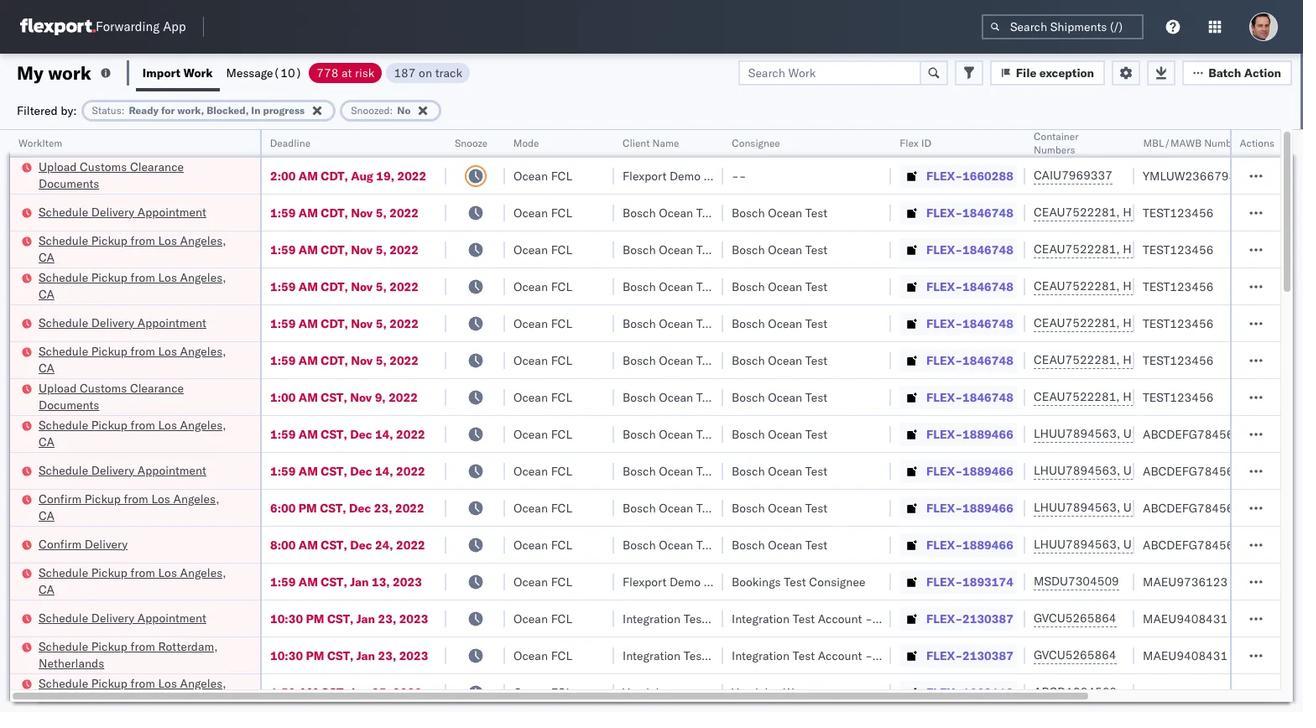 Task type: vqa. For each thing, say whether or not it's contained in the screenshot.
12th "AM" from the top of the page
yes



Task type: describe. For each thing, give the bounding box(es) containing it.
4 schedule pickup from los angeles, ca link from the top
[[39, 417, 238, 450]]

snoozed
[[351, 104, 390, 116]]

6 hlxu6269489, from the top
[[1123, 390, 1209, 405]]

message (10)
[[226, 65, 302, 80]]

confirm pickup from los angeles, ca link
[[39, 491, 238, 524]]

deadline
[[270, 137, 311, 149]]

1 schedule pickup from los angeles, ca link from the top
[[39, 232, 238, 266]]

upload for 2:00 am cdt, aug 19, 2022
[[39, 159, 77, 174]]

6 test123456 from the top
[[1143, 390, 1214, 405]]

1 schedule delivery appointment link from the top
[[39, 204, 206, 220]]

3 am from the top
[[299, 242, 318, 257]]

import work button
[[136, 54, 220, 91]]

schedule delivery appointment link for 1:59 am cst, dec 14, 2022
[[39, 462, 206, 479]]

maeu9408431 for schedule pickup from rotterdam, netherlands
[[1143, 648, 1228, 664]]

action
[[1245, 65, 1282, 80]]

work
[[48, 61, 91, 84]]

flex-1660288
[[927, 168, 1014, 183]]

cst, for 3rd schedule pickup from los angeles, ca link from the bottom of the page
[[321, 427, 347, 442]]

2:00
[[270, 168, 296, 183]]

appointment for 1:59 am cdt, nov 5, 2022
[[137, 315, 206, 330]]

4 fcl from the top
[[551, 279, 573, 294]]

resize handle column header for client name
[[703, 130, 724, 713]]

14 ocean fcl from the top
[[514, 648, 573, 664]]

vandelay for vandelay west
[[732, 685, 780, 701]]

11 ocean fcl from the top
[[514, 538, 573, 553]]

container
[[1034, 130, 1079, 143]]

snoozed : no
[[351, 104, 411, 116]]

progress
[[263, 104, 305, 116]]

4 am from the top
[[299, 279, 318, 294]]

track
[[435, 65, 463, 80]]

file exception
[[1016, 65, 1095, 80]]

resize handle column header for deadline
[[426, 130, 447, 713]]

at
[[342, 65, 352, 80]]

12 fcl from the top
[[551, 575, 573, 590]]

5 cdt, from the top
[[321, 316, 348, 331]]

5 schedule pickup from los angeles, ca from the top
[[39, 565, 226, 597]]

15 fcl from the top
[[551, 685, 573, 701]]

abcdefg78456546 for schedule delivery appointment
[[1143, 464, 1256, 479]]

documents for 2:00
[[39, 176, 99, 191]]

1 1:59 from the top
[[270, 205, 296, 220]]

2 test123456 from the top
[[1143, 242, 1214, 257]]

pm for los
[[299, 501, 317, 516]]

4 1889466 from the top
[[963, 538, 1014, 553]]

schedule delivery appointment link for 10:30 pm cst, jan 23, 2023
[[39, 610, 206, 627]]

10:30 pm cst, jan 23, 2023 for schedule delivery appointment
[[270, 612, 428, 627]]

3 schedule pickup from los angeles, ca button from the top
[[39, 343, 238, 378]]

aug
[[351, 168, 373, 183]]

10:30 for schedule delivery appointment
[[270, 612, 303, 627]]

1 schedule pickup from los angeles, ca button from the top
[[39, 232, 238, 267]]

1 flex-1846748 from the top
[[927, 205, 1014, 220]]

lhuu7894563, uetu5238478 for confirm pickup from los angeles, ca
[[1034, 500, 1206, 515]]

flex- for confirm pickup from los angeles, ca 'link'
[[927, 501, 963, 516]]

hlxu8034992 for 4th the schedule pickup from los angeles, ca button from the bottom
[[1212, 353, 1295, 368]]

3 schedule pickup from los angeles, ca link from the top
[[39, 343, 238, 376]]

lhuu7894563, uetu5238478 for schedule pickup from los angeles, ca
[[1034, 426, 1206, 442]]

5 schedule from the top
[[39, 344, 88, 359]]

appointment for 1:59 am cst, dec 14, 2022
[[137, 463, 206, 478]]

ca for confirm pickup from los angeles, ca 'link'
[[39, 508, 55, 523]]

7 schedule from the top
[[39, 463, 88, 478]]

5 schedule pickup from los angeles, ca link from the top
[[39, 565, 238, 598]]

1 schedule delivery appointment button from the top
[[39, 204, 206, 222]]

3 resize handle column header from the left
[[485, 130, 505, 713]]

flexport. image
[[20, 18, 96, 35]]

778 at risk
[[317, 65, 375, 80]]

mode
[[514, 137, 540, 149]]

jan left 25,
[[350, 685, 369, 701]]

flex-1846748 for second schedule pickup from los angeles, ca link from the top
[[927, 279, 1014, 294]]

lhuu7894563, for confirm pickup from los angeles, ca
[[1034, 500, 1121, 515]]

3 hlxu6269489, from the top
[[1123, 279, 1209, 294]]

10 ocean fcl from the top
[[514, 501, 573, 516]]

4 lhuu7894563, from the top
[[1034, 537, 1121, 552]]

flex- for 3rd schedule pickup from los angeles, ca link from the bottom of the page
[[927, 427, 963, 442]]

1:00
[[270, 390, 296, 405]]

5 test123456 from the top
[[1143, 353, 1214, 368]]

flex- for second schedule pickup from los angeles, ca link from the bottom of the page
[[927, 575, 963, 590]]

8:00
[[270, 538, 296, 553]]

numbers for mbl/mawb numbers
[[1204, 137, 1246, 149]]

on
[[419, 65, 432, 80]]

8 ocean fcl from the top
[[514, 427, 573, 442]]

2 hlxu6269489, from the top
[[1123, 242, 1209, 257]]

from for 6th schedule pickup from los angeles, ca link
[[131, 676, 155, 691]]

2 schedule pickup from los angeles, ca link from the top
[[39, 269, 238, 303]]

vandelay west
[[732, 685, 810, 701]]

import
[[143, 65, 181, 80]]

2 schedule pickup from los angeles, ca from the top
[[39, 270, 226, 302]]

los for second schedule pickup from los angeles, ca link from the top
[[158, 270, 177, 285]]

netherlands
[[39, 656, 104, 671]]

4 hlxu6269489, from the top
[[1123, 316, 1209, 331]]

11 am from the top
[[299, 575, 318, 590]]

schedule delivery appointment button for 1:59 am cdt, nov 5, 2022
[[39, 314, 206, 333]]

flex id button
[[891, 133, 1009, 150]]

7 am from the top
[[299, 390, 318, 405]]

flex- for fourth schedule pickup from los angeles, ca link from the bottom of the page
[[927, 353, 963, 368]]

mode button
[[505, 133, 598, 150]]

4 flex-1889466 from the top
[[927, 538, 1014, 553]]

3 test123456 from the top
[[1143, 279, 1214, 294]]

jan down 13,
[[357, 612, 375, 627]]

4 uetu5238478 from the top
[[1124, 537, 1206, 552]]

6:00 pm cst, dec 23, 2022
[[270, 501, 424, 516]]

filtered
[[17, 103, 58, 118]]

1889466 for schedule delivery appointment
[[963, 464, 1014, 479]]

maeu9408431 for schedule delivery appointment
[[1143, 612, 1228, 627]]

2:00 am cdt, aug 19, 2022
[[270, 168, 427, 183]]

ready
[[129, 104, 159, 116]]

client name button
[[614, 133, 707, 150]]

from for sixth schedule pickup from los angeles, ca link from the bottom of the page
[[131, 233, 155, 248]]

3 ocean fcl from the top
[[514, 242, 573, 257]]

5 hlxu6269489, from the top
[[1123, 353, 1209, 368]]

demo for bookings
[[670, 575, 701, 590]]

exception
[[1040, 65, 1095, 80]]

confirm pickup from los angeles, ca button
[[39, 491, 238, 526]]

2023 up 1:59 am cst, jan 25, 2023
[[399, 648, 428, 664]]

1 ceau7522281, from the top
[[1034, 205, 1120, 220]]

1 test123456 from the top
[[1143, 205, 1214, 220]]

1 am from the top
[[299, 168, 318, 183]]

consignee button
[[724, 133, 875, 150]]

confirm pickup from los angeles, ca
[[39, 491, 220, 523]]

lagerfeld for schedule pickup from rotterdam, netherlands
[[900, 648, 950, 664]]

upload customs clearance documents for 1:00 am cst, nov 9, 2022
[[39, 381, 184, 413]]

1846748 for fourth schedule pickup from los angeles, ca link from the bottom of the page
[[963, 353, 1014, 368]]

12 ocean fcl from the top
[[514, 575, 573, 590]]

delivery for 1:59 am cdt, nov 5, 2022
[[91, 315, 134, 330]]

los for 6th schedule pickup from los angeles, ca link
[[158, 676, 177, 691]]

4 1:59 from the top
[[270, 316, 296, 331]]

2 schedule pickup from los angeles, ca button from the top
[[39, 269, 238, 304]]

blocked,
[[207, 104, 249, 116]]

workitem button
[[10, 133, 243, 150]]

13 fcl from the top
[[551, 612, 573, 627]]

work
[[183, 65, 213, 80]]

6 ceau7522281, from the top
[[1034, 390, 1120, 405]]

8 1:59 from the top
[[270, 575, 296, 590]]

1 1:59 am cdt, nov 5, 2022 from the top
[[270, 205, 419, 220]]

abcd1234560
[[1034, 685, 1117, 700]]

4 schedule pickup from los angeles, ca from the top
[[39, 418, 226, 450]]

23, for rotterdam,
[[378, 648, 396, 664]]

flex- for upload customs clearance documents link associated with 1:00 am cst, nov 9, 2022
[[927, 390, 963, 405]]

12 am from the top
[[299, 685, 318, 701]]

6 ocean fcl from the top
[[514, 353, 573, 368]]

5 1:59 am cdt, nov 5, 2022 from the top
[[270, 353, 419, 368]]

1 fcl from the top
[[551, 168, 573, 183]]

7 1:59 from the top
[[270, 464, 296, 479]]

ca for fourth schedule pickup from los angeles, ca link from the bottom of the page
[[39, 361, 55, 376]]

resize handle column header for flex id
[[1006, 130, 1026, 713]]

6 schedule from the top
[[39, 418, 88, 433]]

pickup inside confirm pickup from los angeles, ca
[[85, 491, 121, 507]]

14 fcl from the top
[[551, 648, 573, 664]]

4 cdt, from the top
[[321, 279, 348, 294]]

flexport demo consignee for bookings
[[623, 575, 760, 590]]

1 5, from the top
[[376, 205, 387, 220]]

9 am from the top
[[299, 464, 318, 479]]

1846748 for sixth schedule pickup from los angeles, ca link from the bottom of the page
[[963, 242, 1014, 257]]

abcdefg78456546 for schedule pickup from los angeles, ca
[[1143, 427, 1256, 442]]

pickup inside 'schedule pickup from rotterdam, netherlands'
[[91, 639, 128, 654]]

file
[[1016, 65, 1037, 80]]

2 5, from the top
[[376, 242, 387, 257]]

caiu7969337
[[1034, 168, 1113, 183]]

1846748 for upload customs clearance documents link associated with 1:00 am cst, nov 9, 2022
[[963, 390, 1014, 405]]

4 1:59 am cdt, nov 5, 2022 from the top
[[270, 316, 419, 331]]

jan left 13,
[[350, 575, 369, 590]]

flexport for --
[[623, 168, 667, 183]]

message
[[226, 65, 273, 80]]

ca for 6th schedule pickup from los angeles, ca link
[[39, 693, 55, 708]]

my work
[[17, 61, 91, 84]]

flex- for 1:59 am cst, dec 14, 2022 schedule delivery appointment "link"
[[927, 464, 963, 479]]

forwarding
[[96, 19, 160, 35]]

2 ceau7522281, from the top
[[1034, 242, 1120, 257]]

schedule delivery appointment for 10:30 pm cst, jan 23, 2023
[[39, 611, 206, 626]]

forwarding app
[[96, 19, 186, 35]]

jan up 25,
[[357, 648, 375, 664]]

flex-2130387 for schedule delivery appointment
[[927, 612, 1014, 627]]

status : ready for work, blocked, in progress
[[92, 104, 305, 116]]

west
[[784, 685, 810, 701]]

msdu7304509
[[1034, 574, 1120, 589]]

cst, for second schedule pickup from los angeles, ca link from the bottom of the page
[[321, 575, 347, 590]]

8:00 am cst, dec 24, 2022
[[270, 538, 425, 553]]

workitem
[[18, 137, 62, 149]]

actions
[[1241, 137, 1275, 149]]

9 schedule from the top
[[39, 611, 88, 626]]

mbl/mawb
[[1143, 137, 1202, 149]]

4 schedule from the top
[[39, 315, 88, 330]]

schedule pickup from rotterdam, netherlands button
[[39, 638, 238, 674]]

angeles, inside confirm pickup from los angeles, ca
[[173, 491, 220, 507]]

confirm for confirm pickup from los angeles, ca
[[39, 491, 82, 507]]

account for schedule delivery appointment
[[818, 612, 863, 627]]

client name
[[623, 137, 679, 149]]

Search Work text field
[[739, 60, 922, 85]]

flex-1846748 for sixth schedule pickup from los angeles, ca link from the bottom of the page
[[927, 242, 1014, 257]]

work,
[[177, 104, 204, 116]]

1 hlxu6269489, from the top
[[1123, 205, 1209, 220]]

25,
[[372, 685, 390, 701]]

uetu5238478 for schedule delivery appointment
[[1124, 463, 1206, 478]]

cst, for upload customs clearance documents link associated with 1:00 am cst, nov 9, 2022
[[321, 390, 347, 405]]

3 ceau7522281, hlxu6269489, hlxu8034992 from the top
[[1034, 279, 1295, 294]]

los for second schedule pickup from los angeles, ca link from the bottom of the page
[[158, 565, 177, 580]]

client
[[623, 137, 650, 149]]

1 schedule pickup from los angeles, ca from the top
[[39, 233, 226, 265]]

10 am from the top
[[299, 538, 318, 553]]

forwarding app link
[[20, 18, 186, 35]]

3 1:59 am cdt, nov 5, 2022 from the top
[[270, 279, 419, 294]]

app
[[163, 19, 186, 35]]

bookings test consignee
[[732, 575, 866, 590]]

id
[[921, 137, 932, 149]]

1 hlxu8034992 from the top
[[1212, 205, 1295, 220]]

778
[[317, 65, 339, 80]]

deadline button
[[262, 133, 430, 150]]

resize handle column header for container numbers
[[1115, 130, 1135, 713]]

9 resize handle column header from the left
[[1261, 130, 1281, 713]]

clearance for 1:00 am cst, nov 9, 2022
[[130, 381, 184, 396]]

gvcu5265864 for schedule pickup from rotterdam, netherlands
[[1034, 648, 1117, 663]]

1660288
[[963, 168, 1014, 183]]

2 am from the top
[[299, 205, 318, 220]]

confirm delivery link
[[39, 536, 128, 553]]

11 fcl from the top
[[551, 538, 573, 553]]

1889466 for schedule pickup from los angeles, ca
[[963, 427, 1014, 442]]

batch action button
[[1183, 60, 1293, 85]]

bookings
[[732, 575, 781, 590]]

0 vertical spatial --
[[732, 168, 747, 183]]

1662119
[[963, 685, 1014, 701]]

dec for schedule delivery appointment
[[350, 464, 372, 479]]

ca for second schedule pickup from los angeles, ca link from the bottom of the page
[[39, 582, 55, 597]]

8 schedule from the top
[[39, 565, 88, 580]]

flex- for sixth schedule pickup from los angeles, ca link from the bottom of the page
[[927, 242, 963, 257]]

1:59 am cst, jan 13, 2023
[[270, 575, 422, 590]]

customs for 1:00 am cst, nov 9, 2022
[[80, 381, 127, 396]]

in
[[251, 104, 261, 116]]

14, for schedule pickup from los angeles, ca
[[375, 427, 393, 442]]

maeu9736123
[[1143, 575, 1228, 590]]

1:59 am cst, jan 25, 2023
[[270, 685, 422, 701]]

schedule delivery appointment for 1:59 am cdt, nov 5, 2022
[[39, 315, 206, 330]]



Task type: locate. For each thing, give the bounding box(es) containing it.
flex- for schedule delivery appointment "link" for 10:30 pm cst, jan 23, 2023
[[927, 612, 963, 627]]

flex-1660288 button
[[900, 164, 1017, 188], [900, 164, 1017, 188]]

1 vertical spatial 2130387
[[963, 648, 1014, 664]]

3 flex-1846748 from the top
[[927, 279, 1014, 294]]

2023 right 25,
[[393, 685, 422, 701]]

1:59 am cst, dec 14, 2022 down the 1:00 am cst, nov 9, 2022
[[270, 427, 425, 442]]

3 schedule delivery appointment link from the top
[[39, 462, 206, 479]]

lhuu7894563, uetu5238478
[[1034, 426, 1206, 442], [1034, 463, 1206, 478], [1034, 500, 1206, 515], [1034, 537, 1206, 552]]

from
[[131, 233, 155, 248], [131, 270, 155, 285], [131, 344, 155, 359], [131, 418, 155, 433], [124, 491, 148, 507], [131, 565, 155, 580], [131, 639, 155, 654], [131, 676, 155, 691]]

cst, for schedule delivery appointment "link" for 10:30 pm cst, jan 23, 2023
[[327, 612, 354, 627]]

flexport for bookings test consignee
[[623, 575, 667, 590]]

account for schedule pickup from rotterdam, netherlands
[[818, 648, 863, 664]]

lhuu7894563, for schedule pickup from los angeles, ca
[[1034, 426, 1121, 442]]

integration test account - karl lagerfeld for schedule delivery appointment
[[732, 612, 950, 627]]

3 lhuu7894563, from the top
[[1034, 500, 1121, 515]]

-- right abcd1234560
[[1143, 685, 1158, 701]]

flex-1893174
[[927, 575, 1014, 590]]

ca
[[39, 250, 55, 265], [39, 287, 55, 302], [39, 361, 55, 376], [39, 434, 55, 450], [39, 508, 55, 523], [39, 582, 55, 597], [39, 693, 55, 708]]

confirm
[[39, 491, 82, 507], [39, 537, 82, 552]]

schedule pickup from los angeles, ca button
[[39, 232, 238, 267], [39, 269, 238, 304], [39, 343, 238, 378], [39, 417, 238, 452], [39, 565, 238, 600], [39, 675, 238, 711]]

mbl/mawb numbers button
[[1135, 133, 1304, 150]]

from for confirm pickup from los angeles, ca 'link'
[[124, 491, 148, 507]]

1 flexport from the top
[[623, 168, 667, 183]]

pm up 1:59 am cst, jan 25, 2023
[[306, 648, 324, 664]]

dec down the 1:00 am cst, nov 9, 2022
[[350, 427, 372, 442]]

--
[[732, 168, 747, 183], [1143, 685, 1158, 701]]

for
[[161, 104, 175, 116]]

cst, for schedule pickup from rotterdam, netherlands link
[[327, 648, 354, 664]]

2 flexport demo consignee from the top
[[623, 575, 760, 590]]

flex-1846748 for fourth schedule pickup from los angeles, ca link from the bottom of the page
[[927, 353, 1014, 368]]

1 appointment from the top
[[137, 204, 206, 220]]

ceau7522281, hlxu6269489, hlxu8034992
[[1034, 205, 1295, 220], [1034, 242, 1295, 257], [1034, 279, 1295, 294], [1034, 316, 1295, 331], [1034, 353, 1295, 368], [1034, 390, 1295, 405]]

upload customs clearance documents button for 1:00 am cst, nov 9, 2022
[[39, 380, 238, 415]]

1 vertical spatial account
[[818, 648, 863, 664]]

los for fourth schedule pickup from los angeles, ca link from the bottom of the page
[[158, 344, 177, 359]]

3 schedule pickup from los angeles, ca from the top
[[39, 344, 226, 376]]

numbers up ymluw236679313
[[1204, 137, 1246, 149]]

3 1846748 from the top
[[963, 279, 1014, 294]]

1 maeu9408431 from the top
[[1143, 612, 1228, 627]]

1:00 am cst, nov 9, 2022
[[270, 390, 418, 405]]

1 horizontal spatial --
[[1143, 685, 1158, 701]]

schedule delivery appointment
[[39, 204, 206, 220], [39, 315, 206, 330], [39, 463, 206, 478], [39, 611, 206, 626]]

1 10:30 from the top
[[270, 612, 303, 627]]

vandelay
[[623, 685, 671, 701], [732, 685, 780, 701]]

1 vertical spatial flex-2130387
[[927, 648, 1014, 664]]

integration for schedule pickup from rotterdam, netherlands
[[732, 648, 790, 664]]

2130387 down "1893174"
[[963, 612, 1014, 627]]

23, down 13,
[[378, 612, 396, 627]]

clearance
[[130, 159, 184, 174], [130, 381, 184, 396]]

hlxu8034992 for 1:59 am cdt, nov 5, 2022 schedule delivery appointment button
[[1212, 316, 1295, 331]]

test
[[697, 205, 719, 220], [806, 205, 828, 220], [697, 242, 719, 257], [806, 242, 828, 257], [697, 279, 719, 294], [806, 279, 828, 294], [697, 316, 719, 331], [806, 316, 828, 331], [697, 353, 719, 368], [806, 353, 828, 368], [697, 390, 719, 405], [806, 390, 828, 405], [697, 427, 719, 442], [806, 427, 828, 442], [697, 464, 719, 479], [806, 464, 828, 479], [697, 501, 719, 516], [806, 501, 828, 516], [697, 538, 719, 553], [806, 538, 828, 553], [784, 575, 806, 590], [793, 612, 815, 627], [793, 648, 815, 664]]

(10)
[[273, 65, 302, 80]]

from inside confirm pickup from los angeles, ca
[[124, 491, 148, 507]]

5 ocean fcl from the top
[[514, 316, 573, 331]]

1 vertical spatial 14,
[[375, 464, 393, 479]]

187 on track
[[394, 65, 463, 80]]

1 upload customs clearance documents from the top
[[39, 159, 184, 191]]

6 am from the top
[[299, 353, 318, 368]]

batch
[[1209, 65, 1242, 80]]

6 1:59 from the top
[[270, 427, 296, 442]]

0 vertical spatial pm
[[299, 501, 317, 516]]

1 vertical spatial flexport
[[623, 575, 667, 590]]

flex-1889466 for schedule pickup from los angeles, ca
[[927, 427, 1014, 442]]

0 vertical spatial lagerfeld
[[900, 612, 950, 627]]

integration up 'vandelay west'
[[732, 648, 790, 664]]

schedule pickup from rotterdam, netherlands
[[39, 639, 218, 671]]

cst, down the 1:00 am cst, nov 9, 2022
[[321, 427, 347, 442]]

1 vertical spatial 1:59 am cst, dec 14, 2022
[[270, 464, 425, 479]]

flex-
[[927, 168, 963, 183], [927, 205, 963, 220], [927, 242, 963, 257], [927, 279, 963, 294], [927, 316, 963, 331], [927, 353, 963, 368], [927, 390, 963, 405], [927, 427, 963, 442], [927, 464, 963, 479], [927, 501, 963, 516], [927, 538, 963, 553], [927, 575, 963, 590], [927, 612, 963, 627], [927, 648, 963, 664], [927, 685, 963, 701]]

delivery for 1:59 am cst, dec 14, 2022
[[91, 463, 134, 478]]

23, for los
[[374, 501, 392, 516]]

no
[[397, 104, 411, 116]]

upload
[[39, 159, 77, 174], [39, 381, 77, 396]]

2130387 for schedule pickup from rotterdam, netherlands
[[963, 648, 1014, 664]]

4 appointment from the top
[[137, 611, 206, 626]]

0 vertical spatial demo
[[670, 168, 701, 183]]

2 ceau7522281, hlxu6269489, hlxu8034992 from the top
[[1034, 242, 1295, 257]]

1 vertical spatial 10:30 pm cst, jan 23, 2023
[[270, 648, 428, 664]]

187
[[394, 65, 416, 80]]

flex- for schedule pickup from rotterdam, netherlands link
[[927, 648, 963, 664]]

los inside confirm pickup from los angeles, ca
[[151, 491, 170, 507]]

schedule delivery appointment link for 1:59 am cdt, nov 5, 2022
[[39, 314, 206, 331]]

6:00
[[270, 501, 296, 516]]

24,
[[375, 538, 393, 553]]

0 vertical spatial flex-2130387
[[927, 612, 1014, 627]]

6 schedule pickup from los angeles, ca button from the top
[[39, 675, 238, 711]]

0 vertical spatial 1:59 am cst, dec 14, 2022
[[270, 427, 425, 442]]

1 customs from the top
[[80, 159, 127, 174]]

1 vertical spatial flexport demo consignee
[[623, 575, 760, 590]]

integration
[[732, 612, 790, 627], [732, 648, 790, 664]]

4 lhuu7894563, uetu5238478 from the top
[[1034, 537, 1206, 552]]

customs for 2:00 am cdt, aug 19, 2022
[[80, 159, 127, 174]]

cdt,
[[321, 168, 348, 183], [321, 205, 348, 220], [321, 242, 348, 257], [321, 279, 348, 294], [321, 316, 348, 331], [321, 353, 348, 368]]

1 ocean fcl from the top
[[514, 168, 573, 183]]

0 vertical spatial flexport demo consignee
[[623, 168, 760, 183]]

from inside 'schedule pickup from rotterdam, netherlands'
[[131, 639, 155, 654]]

13,
[[372, 575, 390, 590]]

10:30 down 1:59 am cst, jan 13, 2023
[[270, 612, 303, 627]]

0 vertical spatial maeu9408431
[[1143, 612, 1228, 627]]

4 abcdefg78456546 from the top
[[1143, 538, 1256, 553]]

0 vertical spatial account
[[818, 612, 863, 627]]

risk
[[355, 65, 375, 80]]

cst, up 1:59 am cst, jan 13, 2023
[[321, 538, 347, 553]]

resize handle column header for consignee
[[871, 130, 891, 713]]

1 vertical spatial customs
[[80, 381, 127, 396]]

4 1846748 from the top
[[963, 316, 1014, 331]]

6 1846748 from the top
[[963, 390, 1014, 405]]

8 flex- from the top
[[927, 427, 963, 442]]

upload customs clearance documents button for 2:00 am cdt, aug 19, 2022
[[39, 158, 238, 193]]

1 flexport demo consignee from the top
[[623, 168, 760, 183]]

flex
[[900, 137, 919, 149]]

consignee
[[732, 137, 780, 149], [704, 168, 760, 183], [704, 575, 760, 590], [809, 575, 866, 590]]

6 schedule pickup from los angeles, ca from the top
[[39, 676, 226, 708]]

integration test account - karl lagerfeld for schedule pickup from rotterdam, netherlands
[[732, 648, 950, 664]]

3 schedule from the top
[[39, 270, 88, 285]]

dec up 6:00 pm cst, dec 23, 2022
[[350, 464, 372, 479]]

schedule inside 'schedule pickup from rotterdam, netherlands'
[[39, 639, 88, 654]]

3 appointment from the top
[[137, 463, 206, 478]]

1 vertical spatial demo
[[670, 575, 701, 590]]

ceau7522281,
[[1034, 205, 1120, 220], [1034, 242, 1120, 257], [1034, 279, 1120, 294], [1034, 316, 1120, 331], [1034, 353, 1120, 368], [1034, 390, 1120, 405]]

lhuu7894563, for schedule delivery appointment
[[1034, 463, 1121, 478]]

from for second schedule pickup from los angeles, ca link from the top
[[131, 270, 155, 285]]

1 vertical spatial upload customs clearance documents
[[39, 381, 184, 413]]

1 vertical spatial upload customs clearance documents button
[[39, 380, 238, 415]]

1:59 am cst, dec 14, 2022 up 6:00 pm cst, dec 23, 2022
[[270, 464, 425, 479]]

flex-2130387
[[927, 612, 1014, 627], [927, 648, 1014, 664]]

4 flex- from the top
[[927, 279, 963, 294]]

4 ocean fcl from the top
[[514, 279, 573, 294]]

flex-1662119
[[927, 685, 1014, 701]]

5 fcl from the top
[[551, 316, 573, 331]]

0 horizontal spatial numbers
[[1034, 144, 1076, 156]]

my
[[17, 61, 43, 84]]

appointment for 10:30 pm cst, jan 23, 2023
[[137, 611, 206, 626]]

1 vertical spatial 10:30
[[270, 648, 303, 664]]

7 fcl from the top
[[551, 390, 573, 405]]

1 confirm from the top
[[39, 491, 82, 507]]

schedule delivery appointment button
[[39, 204, 206, 222], [39, 314, 206, 333], [39, 462, 206, 481], [39, 610, 206, 628]]

6 resize handle column header from the left
[[871, 130, 891, 713]]

1 ceau7522281, hlxu6269489, hlxu8034992 from the top
[[1034, 205, 1295, 220]]

11 flex- from the top
[[927, 538, 963, 553]]

2 schedule from the top
[[39, 233, 88, 248]]

file exception button
[[990, 60, 1106, 85], [990, 60, 1106, 85]]

clearance for 2:00 am cdt, aug 19, 2022
[[130, 159, 184, 174]]

los for 3rd schedule pickup from los angeles, ca link from the bottom of the page
[[158, 418, 177, 433]]

3 lhuu7894563, uetu5238478 from the top
[[1034, 500, 1206, 515]]

0 vertical spatial upload customs clearance documents button
[[39, 158, 238, 193]]

10:30 pm cst, jan 23, 2023 down 1:59 am cst, jan 13, 2023
[[270, 612, 428, 627]]

14, up 6:00 pm cst, dec 23, 2022
[[375, 464, 393, 479]]

0 vertical spatial clearance
[[130, 159, 184, 174]]

0 vertical spatial karl
[[876, 612, 897, 627]]

confirm for confirm delivery
[[39, 537, 82, 552]]

gvcu5265864
[[1034, 611, 1117, 626], [1034, 648, 1117, 663]]

hlxu8034992 for 6th the schedule pickup from los angeles, ca button from the bottom
[[1212, 242, 1295, 257]]

numbers inside container numbers
[[1034, 144, 1076, 156]]

0 vertical spatial documents
[[39, 176, 99, 191]]

0 vertical spatial 10:30 pm cst, jan 23, 2023
[[270, 612, 428, 627]]

delivery inside confirm delivery link
[[85, 537, 128, 552]]

confirm up confirm delivery link
[[39, 491, 82, 507]]

: left no
[[390, 104, 393, 116]]

flex- for 2:00 am cdt, aug 19, 2022 upload customs clearance documents link
[[927, 168, 963, 183]]

gvcu5265864 up abcd1234560
[[1034, 648, 1117, 663]]

0 vertical spatial 10:30
[[270, 612, 303, 627]]

2 schedule delivery appointment button from the top
[[39, 314, 206, 333]]

confirm inside button
[[39, 537, 82, 552]]

karl for schedule delivery appointment
[[876, 612, 897, 627]]

3 cdt, from the top
[[321, 242, 348, 257]]

5 am from the top
[[299, 316, 318, 331]]

1:59 am cdt, nov 5, 2022
[[270, 205, 419, 220], [270, 242, 419, 257], [270, 279, 419, 294], [270, 316, 419, 331], [270, 353, 419, 368]]

14,
[[375, 427, 393, 442], [375, 464, 393, 479]]

2 1889466 from the top
[[963, 464, 1014, 479]]

1 vertical spatial maeu9408431
[[1143, 648, 1228, 664]]

2 vertical spatial pm
[[306, 648, 324, 664]]

cst, up 8:00 am cst, dec 24, 2022
[[320, 501, 346, 516]]

lhuu7894563,
[[1034, 426, 1121, 442], [1034, 463, 1121, 478], [1034, 500, 1121, 515], [1034, 537, 1121, 552]]

lagerfeld down flex-1893174
[[900, 612, 950, 627]]

container numbers
[[1034, 130, 1079, 156]]

cst, for confirm pickup from los angeles, ca 'link'
[[320, 501, 346, 516]]

1 vertical spatial lagerfeld
[[900, 648, 950, 664]]

pm down 1:59 am cst, jan 13, 2023
[[306, 612, 324, 627]]

cst, up 1:59 am cst, jan 25, 2023
[[327, 648, 354, 664]]

14, down '9,'
[[375, 427, 393, 442]]

cst, up 6:00 pm cst, dec 23, 2022
[[321, 464, 347, 479]]

2130387
[[963, 612, 1014, 627], [963, 648, 1014, 664]]

2130387 for schedule delivery appointment
[[963, 612, 1014, 627]]

2130387 up 1662119 at the bottom
[[963, 648, 1014, 664]]

numbers inside button
[[1204, 137, 1246, 149]]

1:59
[[270, 205, 296, 220], [270, 242, 296, 257], [270, 279, 296, 294], [270, 316, 296, 331], [270, 353, 296, 368], [270, 427, 296, 442], [270, 464, 296, 479], [270, 575, 296, 590], [270, 685, 296, 701]]

flex id
[[900, 137, 932, 149]]

upload customs clearance documents link for 2:00 am cdt, aug 19, 2022
[[39, 158, 238, 192]]

1 cdt, from the top
[[321, 168, 348, 183]]

1 1889466 from the top
[[963, 427, 1014, 442]]

10:30 up 1:59 am cst, jan 25, 2023
[[270, 648, 303, 664]]

23, up 25,
[[378, 648, 396, 664]]

2023
[[393, 575, 422, 590], [399, 612, 428, 627], [399, 648, 428, 664], [393, 685, 422, 701]]

snooze
[[455, 137, 488, 149]]

name
[[653, 137, 679, 149]]

10 fcl from the top
[[551, 501, 573, 516]]

ca for 3rd schedule pickup from los angeles, ca link from the bottom of the page
[[39, 434, 55, 450]]

uetu5238478 for schedule pickup from los angeles, ca
[[1124, 426, 1206, 442]]

5,
[[376, 205, 387, 220], [376, 242, 387, 257], [376, 279, 387, 294], [376, 316, 387, 331], [376, 353, 387, 368]]

Search Shipments (/) text field
[[982, 14, 1144, 39]]

2 vertical spatial 23,
[[378, 648, 396, 664]]

documents
[[39, 176, 99, 191], [39, 397, 99, 413]]

cst, down 8:00 am cst, dec 24, 2022
[[321, 575, 347, 590]]

8 am from the top
[[299, 427, 318, 442]]

1 schedule delivery appointment from the top
[[39, 204, 206, 220]]

integration test account - karl lagerfeld down bookings test consignee on the bottom of the page
[[732, 612, 950, 627]]

schedule delivery appointment button for 10:30 pm cst, jan 23, 2023
[[39, 610, 206, 628]]

flex-1889466
[[927, 427, 1014, 442], [927, 464, 1014, 479], [927, 501, 1014, 516], [927, 538, 1014, 553]]

23, up 24,
[[374, 501, 392, 516]]

6 fcl from the top
[[551, 353, 573, 368]]

jan
[[350, 575, 369, 590], [357, 612, 375, 627], [357, 648, 375, 664], [350, 685, 369, 701]]

customs
[[80, 159, 127, 174], [80, 381, 127, 396]]

uetu5238478 for confirm pickup from los angeles, ca
[[1124, 500, 1206, 515]]

maeu9408431
[[1143, 612, 1228, 627], [1143, 648, 1228, 664]]

3 ca from the top
[[39, 361, 55, 376]]

0 vertical spatial customs
[[80, 159, 127, 174]]

1 vertical spatial clearance
[[130, 381, 184, 396]]

resize handle column header
[[240, 130, 260, 713], [426, 130, 447, 713], [485, 130, 505, 713], [594, 130, 614, 713], [703, 130, 724, 713], [871, 130, 891, 713], [1006, 130, 1026, 713], [1115, 130, 1135, 713], [1261, 130, 1281, 713]]

from for fourth schedule pickup from los angeles, ca link from the bottom of the page
[[131, 344, 155, 359]]

1 vertical spatial --
[[1143, 685, 1158, 701]]

1893174
[[963, 575, 1014, 590]]

batch action
[[1209, 65, 1282, 80]]

3 5, from the top
[[376, 279, 387, 294]]

confirm delivery button
[[39, 536, 128, 554]]

4 ceau7522281, hlxu6269489, hlxu8034992 from the top
[[1034, 316, 1295, 331]]

lagerfeld up flex-1662119 at the right of page
[[900, 648, 950, 664]]

0 vertical spatial upload customs clearance documents link
[[39, 158, 238, 192]]

: for snoozed
[[390, 104, 393, 116]]

1846748
[[963, 205, 1014, 220], [963, 242, 1014, 257], [963, 279, 1014, 294], [963, 316, 1014, 331], [963, 353, 1014, 368], [963, 390, 1014, 405]]

1 1846748 from the top
[[963, 205, 1014, 220]]

flex-1889466 for schedule delivery appointment
[[927, 464, 1014, 479]]

flex-2130387 button
[[900, 607, 1017, 631], [900, 607, 1017, 631], [900, 644, 1017, 668], [900, 644, 1017, 668]]

upload customs clearance documents button
[[39, 158, 238, 193], [39, 380, 238, 415]]

6 ceau7522281, hlxu6269489, hlxu8034992 from the top
[[1034, 390, 1295, 405]]

status
[[92, 104, 121, 116]]

cst, left 25,
[[321, 685, 347, 701]]

9,
[[375, 390, 386, 405]]

resize handle column header for mode
[[594, 130, 614, 713]]

upload customs clearance documents link
[[39, 158, 238, 192], [39, 380, 238, 413]]

dec left 24,
[[350, 538, 372, 553]]

1 demo from the top
[[670, 168, 701, 183]]

schedule delivery appointment button for 1:59 am cst, dec 14, 2022
[[39, 462, 206, 481]]

delivery
[[91, 204, 134, 220], [91, 315, 134, 330], [91, 463, 134, 478], [85, 537, 128, 552], [91, 611, 134, 626]]

1 vertical spatial upload
[[39, 381, 77, 396]]

4 test123456 from the top
[[1143, 316, 1214, 331]]

0 vertical spatial flexport
[[623, 168, 667, 183]]

-- down "consignee" button
[[732, 168, 747, 183]]

2 flex-1889466 from the top
[[927, 464, 1014, 479]]

1 vertical spatial upload customs clearance documents link
[[39, 380, 238, 413]]

1:59 am cst, dec 14, 2022 for schedule delivery appointment
[[270, 464, 425, 479]]

5 resize handle column header from the left
[[703, 130, 724, 713]]

1 vertical spatial documents
[[39, 397, 99, 413]]

0 horizontal spatial :
[[121, 104, 125, 116]]

hlxu8034992 for upload customs clearance documents button for 1:00 am cst, nov 9, 2022
[[1212, 390, 1295, 405]]

integration down bookings on the right of the page
[[732, 612, 790, 627]]

7 ocean fcl from the top
[[514, 390, 573, 405]]

rotterdam,
[[158, 639, 218, 654]]

0 horizontal spatial --
[[732, 168, 747, 183]]

demo down 'name'
[[670, 168, 701, 183]]

hlxu6269489,
[[1123, 205, 1209, 220], [1123, 242, 1209, 257], [1123, 279, 1209, 294], [1123, 316, 1209, 331], [1123, 353, 1209, 368], [1123, 390, 1209, 405]]

flex- for schedule delivery appointment "link" for 1:59 am cdt, nov 5, 2022
[[927, 316, 963, 331]]

1 vertical spatial integration
[[732, 648, 790, 664]]

ymluw236679313
[[1143, 168, 1251, 183]]

pm right 6:00 in the left of the page
[[299, 501, 317, 516]]

flex-1893174 button
[[900, 570, 1017, 594], [900, 570, 1017, 594]]

schedule pickup from rotterdam, netherlands link
[[39, 638, 238, 672]]

uetu5238478
[[1124, 426, 1206, 442], [1124, 463, 1206, 478], [1124, 500, 1206, 515], [1124, 537, 1206, 552]]

numbers down container
[[1034, 144, 1076, 156]]

cst, down 1:59 am cst, jan 13, 2023
[[327, 612, 354, 627]]

1 2130387 from the top
[[963, 612, 1014, 627]]

3 hlxu8034992 from the top
[[1212, 279, 1295, 294]]

ca for sixth schedule pickup from los angeles, ca link from the bottom of the page
[[39, 250, 55, 265]]

los for sixth schedule pickup from los angeles, ca link from the bottom of the page
[[158, 233, 177, 248]]

demo
[[670, 168, 701, 183], [670, 575, 701, 590]]

2023 right 13,
[[393, 575, 422, 590]]

0 vertical spatial gvcu5265864
[[1034, 611, 1117, 626]]

0 vertical spatial confirm
[[39, 491, 82, 507]]

1 horizontal spatial :
[[390, 104, 393, 116]]

flex-1889466 for confirm pickup from los angeles, ca
[[927, 501, 1014, 516]]

dec up 8:00 am cst, dec 24, 2022
[[349, 501, 371, 516]]

6 flex- from the top
[[927, 353, 963, 368]]

1 vandelay from the left
[[623, 685, 671, 701]]

abcdefg78456546 for confirm pickup from los angeles, ca
[[1143, 501, 1256, 516]]

1846748 for second schedule pickup from los angeles, ca link from the top
[[963, 279, 1014, 294]]

2023 down 1:59 am cst, jan 13, 2023
[[399, 612, 428, 627]]

1 vertical spatial 23,
[[378, 612, 396, 627]]

confirm inside confirm pickup from los angeles, ca
[[39, 491, 82, 507]]

1 horizontal spatial numbers
[[1204, 137, 1246, 149]]

2 maeu9408431 from the top
[[1143, 648, 1228, 664]]

1 vertical spatial karl
[[876, 648, 897, 664]]

1889466 for confirm pickup from los angeles, ca
[[963, 501, 1014, 516]]

19,
[[376, 168, 395, 183]]

dec
[[350, 427, 372, 442], [350, 464, 372, 479], [349, 501, 371, 516], [350, 538, 372, 553]]

mbl/mawb numbers
[[1143, 137, 1246, 149]]

5 hlxu8034992 from the top
[[1212, 353, 1295, 368]]

flex-1846748 for upload customs clearance documents link associated with 1:00 am cst, nov 9, 2022
[[927, 390, 1014, 405]]

1 vertical spatial integration test account - karl lagerfeld
[[732, 648, 950, 664]]

flex-2130387 up flex-1662119 at the right of page
[[927, 648, 1014, 664]]

import work
[[143, 65, 213, 80]]

0 vertical spatial integration test account - karl lagerfeld
[[732, 612, 950, 627]]

2 flexport from the top
[[623, 575, 667, 590]]

upload customs clearance documents for 2:00 am cdt, aug 19, 2022
[[39, 159, 184, 191]]

1 horizontal spatial vandelay
[[732, 685, 780, 701]]

10:30 pm cst, jan 23, 2023
[[270, 612, 428, 627], [270, 648, 428, 664]]

1846748 for schedule delivery appointment "link" for 1:59 am cdt, nov 5, 2022
[[963, 316, 1014, 331]]

vandelay for vandelay
[[623, 685, 671, 701]]

1 vertical spatial gvcu5265864
[[1034, 648, 1117, 663]]

3 abcdefg78456546 from the top
[[1143, 501, 1256, 516]]

upload for 1:00 am cst, nov 9, 2022
[[39, 381, 77, 396]]

0 horizontal spatial vandelay
[[623, 685, 671, 701]]

0 vertical spatial 14,
[[375, 427, 393, 442]]

demo left bookings on the right of the page
[[670, 575, 701, 590]]

consignee inside button
[[732, 137, 780, 149]]

demo for -
[[670, 168, 701, 183]]

ca inside confirm pickup from los angeles, ca
[[39, 508, 55, 523]]

0 vertical spatial 2130387
[[963, 612, 1014, 627]]

1 lagerfeld from the top
[[900, 612, 950, 627]]

from for schedule pickup from rotterdam, netherlands link
[[131, 639, 155, 654]]

numbers
[[1204, 137, 1246, 149], [1034, 144, 1076, 156]]

gvcu5265864 for schedule delivery appointment
[[1034, 611, 1117, 626]]

2 fcl from the top
[[551, 205, 573, 220]]

hlxu8034992
[[1212, 205, 1295, 220], [1212, 242, 1295, 257], [1212, 279, 1295, 294], [1212, 316, 1295, 331], [1212, 353, 1295, 368], [1212, 390, 1295, 405]]

integration test account - karl lagerfeld up west
[[732, 648, 950, 664]]

flex-2130387 for schedule pickup from rotterdam, netherlands
[[927, 648, 1014, 664]]

ca for second schedule pickup from los angeles, ca link from the top
[[39, 287, 55, 302]]

0 vertical spatial upload customs clearance documents
[[39, 159, 184, 191]]

appointment
[[137, 204, 206, 220], [137, 315, 206, 330], [137, 463, 206, 478], [137, 611, 206, 626]]

integration for schedule delivery appointment
[[732, 612, 790, 627]]

delivery for 10:30 pm cst, jan 23, 2023
[[91, 611, 134, 626]]

1 vertical spatial pm
[[306, 612, 324, 627]]

flex-2130387 down flex-1893174
[[927, 612, 1014, 627]]

10:30 pm cst, jan 23, 2023 up 1:59 am cst, jan 25, 2023
[[270, 648, 428, 664]]

flex- for second schedule pickup from los angeles, ca link from the top
[[927, 279, 963, 294]]

confirm down confirm pickup from los angeles, ca
[[39, 537, 82, 552]]

0 vertical spatial integration
[[732, 612, 790, 627]]

0 vertical spatial upload
[[39, 159, 77, 174]]

documents for 1:00
[[39, 397, 99, 413]]

4 5, from the top
[[376, 316, 387, 331]]

cst, left '9,'
[[321, 390, 347, 405]]

dec for schedule pickup from los angeles, ca
[[350, 427, 372, 442]]

2022
[[397, 168, 427, 183], [390, 205, 419, 220], [390, 242, 419, 257], [390, 279, 419, 294], [390, 316, 419, 331], [390, 353, 419, 368], [389, 390, 418, 405], [396, 427, 425, 442], [396, 464, 425, 479], [395, 501, 424, 516], [396, 538, 425, 553]]

3 1:59 from the top
[[270, 279, 296, 294]]

gvcu5265864 down msdu7304509
[[1034, 611, 1117, 626]]

cst, for 6th schedule pickup from los angeles, ca link
[[321, 685, 347, 701]]

confirm delivery
[[39, 537, 128, 552]]

from for second schedule pickup from los angeles, ca link from the bottom of the page
[[131, 565, 155, 580]]

: left ready
[[121, 104, 125, 116]]

0 vertical spatial 23,
[[374, 501, 392, 516]]

5 1:59 from the top
[[270, 353, 296, 368]]

flex-1662119 button
[[900, 681, 1017, 705], [900, 681, 1017, 705]]

container numbers button
[[1026, 127, 1118, 157]]

3 1889466 from the top
[[963, 501, 1014, 516]]

1 vertical spatial confirm
[[39, 537, 82, 552]]

cst, for 1:59 am cst, dec 14, 2022 schedule delivery appointment "link"
[[321, 464, 347, 479]]



